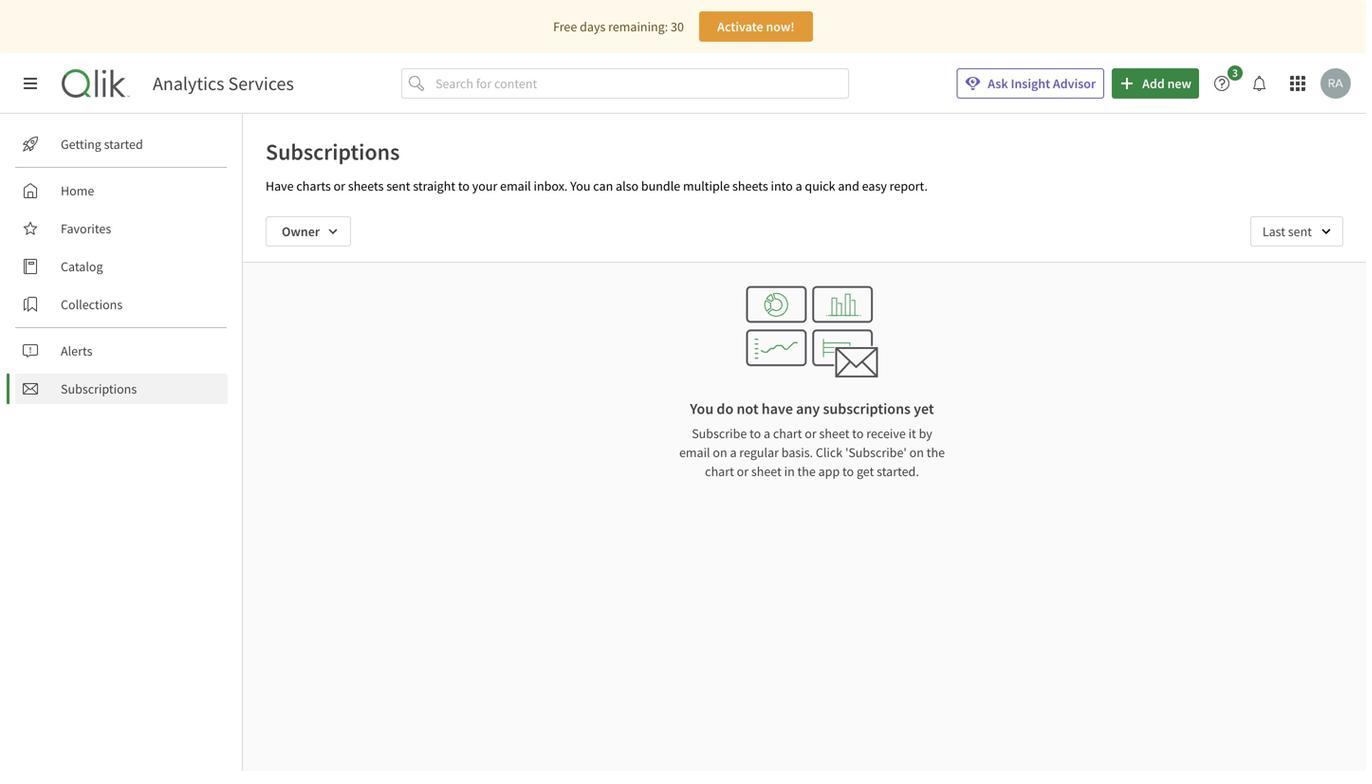 Task type: locate. For each thing, give the bounding box(es) containing it.
collections link
[[15, 289, 228, 320]]

Last sent field
[[1251, 216, 1344, 247]]

subscriptions
[[823, 400, 911, 418]]

the down by on the right of the page
[[927, 444, 945, 461]]

sheet up click
[[819, 425, 850, 442]]

sheet
[[819, 425, 850, 442], [751, 463, 782, 480]]

subscriptions up charts
[[266, 138, 400, 166]]

0 vertical spatial sheet
[[819, 425, 850, 442]]

analytics
[[153, 72, 224, 95]]

have
[[762, 400, 793, 418]]

charts
[[296, 177, 331, 195]]

1 horizontal spatial email
[[679, 444, 710, 461]]

last
[[1263, 223, 1286, 240]]

app
[[819, 463, 840, 480]]

1 horizontal spatial sent
[[1289, 223, 1312, 240]]

0 horizontal spatial or
[[334, 177, 345, 195]]

sheets right charts
[[348, 177, 384, 195]]

a down the "subscribe" on the right of page
[[730, 444, 737, 461]]

1 horizontal spatial the
[[927, 444, 945, 461]]

on
[[713, 444, 728, 461], [910, 444, 924, 461]]

1 horizontal spatial subscriptions
[[266, 138, 400, 166]]

receive
[[867, 425, 906, 442]]

alerts
[[61, 343, 92, 360]]

analytics services
[[153, 72, 294, 95]]

get
[[857, 463, 874, 480]]

sent left straight
[[387, 177, 410, 195]]

0 vertical spatial a
[[796, 177, 802, 195]]

last sent
[[1263, 223, 1312, 240]]

favorites link
[[15, 214, 228, 244]]

email
[[500, 177, 531, 195], [679, 444, 710, 461]]

0 horizontal spatial sheets
[[348, 177, 384, 195]]

sheets left into
[[733, 177, 768, 195]]

1 horizontal spatial you
[[690, 400, 714, 418]]

email down the "subscribe" on the right of page
[[679, 444, 710, 461]]

sheets
[[348, 177, 384, 195], [733, 177, 768, 195]]

or up basis.
[[805, 425, 817, 442]]

report.
[[890, 177, 928, 195]]

or
[[334, 177, 345, 195], [805, 425, 817, 442], [737, 463, 749, 480]]

navigation pane element
[[0, 121, 242, 412]]

sent right last
[[1289, 223, 1312, 240]]

0 horizontal spatial on
[[713, 444, 728, 461]]

2 vertical spatial or
[[737, 463, 749, 480]]

email right the your
[[500, 177, 531, 195]]

1 vertical spatial a
[[764, 425, 771, 442]]

0 horizontal spatial chart
[[705, 463, 734, 480]]

3
[[1233, 65, 1238, 80]]

2 horizontal spatial or
[[805, 425, 817, 442]]

1 horizontal spatial chart
[[773, 425, 802, 442]]

collections
[[61, 296, 123, 313]]

do
[[717, 400, 734, 418]]

getting started
[[61, 136, 143, 153]]

0 horizontal spatial the
[[798, 463, 816, 480]]

chart
[[773, 425, 802, 442], [705, 463, 734, 480]]

free days remaining: 30
[[553, 18, 684, 35]]

0 vertical spatial or
[[334, 177, 345, 195]]

sent
[[387, 177, 410, 195], [1289, 223, 1312, 240]]

not
[[737, 400, 759, 418]]

remaining:
[[608, 18, 668, 35]]

1 on from the left
[[713, 444, 728, 461]]

chart up basis.
[[773, 425, 802, 442]]

inbox.
[[534, 177, 568, 195]]

to
[[458, 177, 470, 195], [750, 425, 761, 442], [852, 425, 864, 442], [843, 463, 854, 480]]

advisor
[[1053, 75, 1096, 92]]

a
[[796, 177, 802, 195], [764, 425, 771, 442], [730, 444, 737, 461]]

0 horizontal spatial email
[[500, 177, 531, 195]]

and
[[838, 177, 860, 195]]

0 vertical spatial sent
[[387, 177, 410, 195]]

have charts or sheets sent straight to your email inbox. you can also bundle multiple sheets into a quick and easy report.
[[266, 177, 928, 195]]

0 horizontal spatial sheet
[[751, 463, 782, 480]]

1 vertical spatial sheet
[[751, 463, 782, 480]]

or down regular
[[737, 463, 749, 480]]

ask insight advisor button
[[957, 68, 1105, 99]]

started
[[104, 136, 143, 153]]

on down the "subscribe" on the right of page
[[713, 444, 728, 461]]

1 vertical spatial subscriptions
[[61, 381, 137, 398]]

you
[[570, 177, 591, 195], [690, 400, 714, 418]]

analytics services element
[[153, 72, 294, 95]]

owner
[[282, 223, 320, 240]]

basis.
[[782, 444, 813, 461]]

0 horizontal spatial you
[[570, 177, 591, 195]]

alerts link
[[15, 336, 228, 366]]

to up regular
[[750, 425, 761, 442]]

1 horizontal spatial sheet
[[819, 425, 850, 442]]

0 vertical spatial you
[[570, 177, 591, 195]]

services
[[228, 72, 294, 95]]

days
[[580, 18, 606, 35]]

1 horizontal spatial on
[[910, 444, 924, 461]]

you left do on the right of page
[[690, 400, 714, 418]]

filters region
[[243, 201, 1367, 262]]

or right charts
[[334, 177, 345, 195]]

regular
[[740, 444, 779, 461]]

activate now! link
[[699, 11, 813, 42]]

sent inside 'field'
[[1289, 223, 1312, 240]]

0 horizontal spatial subscriptions
[[61, 381, 137, 398]]

1 horizontal spatial sheets
[[733, 177, 768, 195]]

the
[[927, 444, 945, 461], [798, 463, 816, 480]]

subscriptions down "alerts"
[[61, 381, 137, 398]]

1 vertical spatial email
[[679, 444, 710, 461]]

0 horizontal spatial a
[[730, 444, 737, 461]]

you left can
[[570, 177, 591, 195]]

a up regular
[[764, 425, 771, 442]]

chart down the "subscribe" on the right of page
[[705, 463, 734, 480]]

1 vertical spatial the
[[798, 463, 816, 480]]

1 sheets from the left
[[348, 177, 384, 195]]

a right into
[[796, 177, 802, 195]]

1 vertical spatial or
[[805, 425, 817, 442]]

on down 'it'
[[910, 444, 924, 461]]

multiple
[[683, 177, 730, 195]]

the right in
[[798, 463, 816, 480]]

bundle
[[641, 177, 681, 195]]

sheet down regular
[[751, 463, 782, 480]]

0 horizontal spatial sent
[[387, 177, 410, 195]]

you inside you do not have any subscriptions yet subscribe to a chart or sheet to receive it by email on a regular basis. click 'subscribe' on the chart or sheet in the app to get started.
[[690, 400, 714, 418]]

30
[[671, 18, 684, 35]]

straight
[[413, 177, 456, 195]]

subscriptions
[[266, 138, 400, 166], [61, 381, 137, 398]]

1 vertical spatial you
[[690, 400, 714, 418]]

1 vertical spatial sent
[[1289, 223, 1312, 240]]

to left the your
[[458, 177, 470, 195]]

home
[[61, 182, 94, 199]]



Task type: vqa. For each thing, say whether or not it's contained in the screenshot.
Subscriptions inside the Navigation pane element
yes



Task type: describe. For each thing, give the bounding box(es) containing it.
ruby anderson image
[[1321, 68, 1351, 99]]

add new
[[1143, 75, 1192, 92]]

catalog
[[61, 258, 103, 275]]

in
[[784, 463, 795, 480]]

getting
[[61, 136, 101, 153]]

by
[[919, 425, 933, 442]]

subscriptions link
[[15, 374, 228, 404]]

getting started link
[[15, 129, 228, 159]]

0 vertical spatial email
[[500, 177, 531, 195]]

to down subscriptions
[[852, 425, 864, 442]]

into
[[771, 177, 793, 195]]

ask
[[988, 75, 1008, 92]]

0 vertical spatial subscriptions
[[266, 138, 400, 166]]

activate now!
[[718, 18, 795, 35]]

catalog link
[[15, 251, 228, 282]]

started.
[[877, 463, 919, 480]]

0 vertical spatial the
[[927, 444, 945, 461]]

it
[[909, 425, 916, 442]]

email inside you do not have any subscriptions yet subscribe to a chart or sheet to receive it by email on a regular basis. click 'subscribe' on the chart or sheet in the app to get started.
[[679, 444, 710, 461]]

subscribe
[[692, 425, 747, 442]]

owner button
[[266, 216, 351, 247]]

Search for content text field
[[432, 68, 849, 99]]

your
[[472, 177, 498, 195]]

1 horizontal spatial or
[[737, 463, 749, 480]]

easy
[[862, 177, 887, 195]]

home link
[[15, 176, 228, 206]]

any
[[796, 400, 820, 418]]

2 horizontal spatial a
[[796, 177, 802, 195]]

you do not have any subscriptions yet subscribe to a chart or sheet to receive it by email on a regular basis. click 'subscribe' on the chart or sheet in the app to get started.
[[679, 400, 945, 480]]

1 horizontal spatial a
[[764, 425, 771, 442]]

ask insight advisor
[[988, 75, 1096, 92]]

2 vertical spatial a
[[730, 444, 737, 461]]

3 button
[[1207, 65, 1249, 99]]

new
[[1168, 75, 1192, 92]]

subscriptions inside navigation pane element
[[61, 381, 137, 398]]

activate
[[718, 18, 764, 35]]

free
[[553, 18, 577, 35]]

insight
[[1011, 75, 1051, 92]]

can
[[593, 177, 613, 195]]

click
[[816, 444, 843, 461]]

now!
[[766, 18, 795, 35]]

have
[[266, 177, 294, 195]]

2 on from the left
[[910, 444, 924, 461]]

also
[[616, 177, 639, 195]]

0 vertical spatial chart
[[773, 425, 802, 442]]

yet
[[914, 400, 934, 418]]

quick
[[805, 177, 836, 195]]

add
[[1143, 75, 1165, 92]]

2 sheets from the left
[[733, 177, 768, 195]]

1 vertical spatial chart
[[705, 463, 734, 480]]

favorites
[[61, 220, 111, 237]]

to left get
[[843, 463, 854, 480]]

close sidebar menu image
[[23, 76, 38, 91]]

'subscribe'
[[846, 444, 907, 461]]

add new button
[[1112, 68, 1200, 99]]



